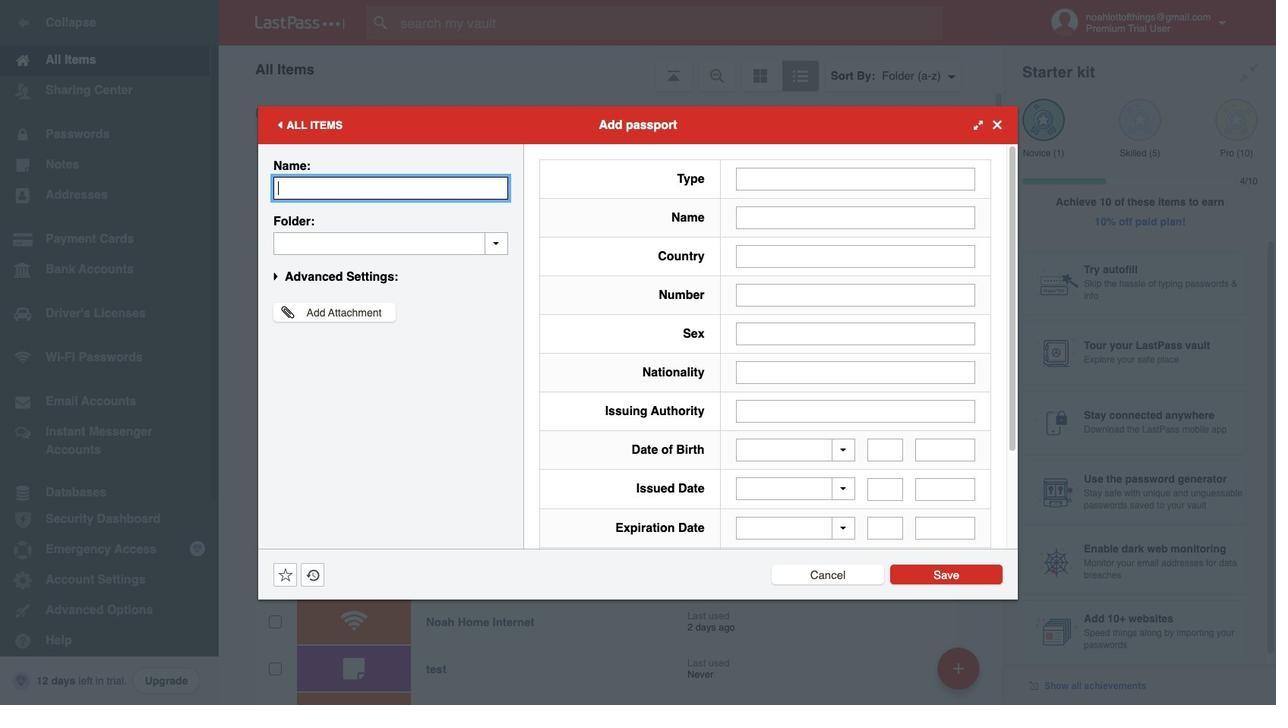 Task type: vqa. For each thing, say whether or not it's contained in the screenshot.
password field
no



Task type: describe. For each thing, give the bounding box(es) containing it.
main navigation navigation
[[0, 0, 219, 706]]

vault options navigation
[[219, 46, 1004, 91]]

Search search field
[[366, 6, 973, 40]]

lastpass image
[[255, 16, 345, 30]]



Task type: locate. For each thing, give the bounding box(es) containing it.
None text field
[[736, 168, 976, 190], [736, 206, 976, 229], [736, 323, 976, 345], [736, 361, 976, 384], [868, 478, 904, 501], [868, 517, 904, 540], [916, 517, 976, 540], [736, 168, 976, 190], [736, 206, 976, 229], [736, 323, 976, 345], [736, 361, 976, 384], [868, 478, 904, 501], [868, 517, 904, 540], [916, 517, 976, 540]]

new item image
[[954, 664, 964, 674]]

new item navigation
[[932, 644, 989, 706]]

dialog
[[258, 106, 1018, 659]]

search my vault text field
[[366, 6, 973, 40]]

None text field
[[274, 177, 508, 199], [274, 232, 508, 255], [736, 245, 976, 268], [736, 284, 976, 307], [736, 400, 976, 423], [868, 439, 904, 462], [916, 439, 976, 462], [916, 478, 976, 501], [274, 177, 508, 199], [274, 232, 508, 255], [736, 245, 976, 268], [736, 284, 976, 307], [736, 400, 976, 423], [868, 439, 904, 462], [916, 439, 976, 462], [916, 478, 976, 501]]



